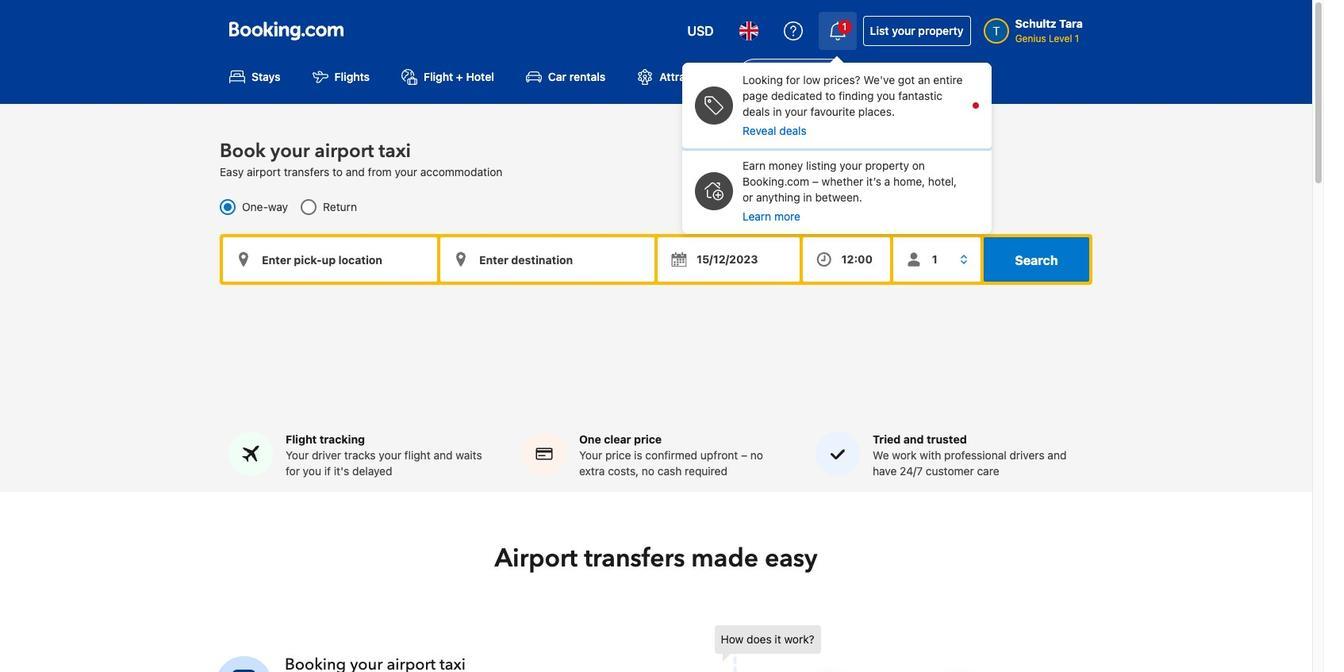 Task type: locate. For each thing, give the bounding box(es) containing it.
taxis
[[811, 70, 836, 84]]

required
[[685, 464, 728, 478]]

0 horizontal spatial in
[[773, 105, 782, 118]]

flight inside 'flight tracking your driver tracks your flight and waits for you if it's delayed'
[[286, 433, 317, 446]]

it's
[[867, 175, 882, 188]]

1 vertical spatial property
[[865, 159, 909, 172]]

earn
[[743, 159, 766, 172]]

flight left +
[[424, 70, 453, 84]]

1 horizontal spatial your
[[579, 449, 602, 462]]

for up "dedicated" in the right of the page
[[786, 73, 800, 86]]

deals right the reveal
[[780, 124, 807, 137]]

costs,
[[608, 464, 639, 478]]

deals down "page" on the top of page
[[743, 105, 770, 118]]

0 vertical spatial flight
[[424, 70, 453, 84]]

0 horizontal spatial airport
[[247, 165, 281, 179]]

0 vertical spatial property
[[918, 24, 964, 37]]

1 vertical spatial no
[[642, 464, 655, 478]]

0 horizontal spatial airport
[[495, 541, 578, 576]]

money
[[769, 159, 803, 172]]

0 vertical spatial you
[[877, 89, 896, 102]]

your inside list your property link
[[892, 24, 916, 37]]

1 horizontal spatial to
[[825, 89, 836, 102]]

it's
[[334, 464, 349, 478]]

airport for airport taxis
[[772, 70, 809, 84]]

your down "dedicated" in the right of the page
[[785, 105, 808, 118]]

in down "dedicated" in the right of the page
[[773, 105, 782, 118]]

is
[[634, 449, 643, 462]]

transfers
[[284, 165, 330, 179], [584, 541, 685, 576]]

– down listing
[[812, 175, 819, 188]]

1 horizontal spatial airport
[[315, 138, 374, 164]]

1 horizontal spatial property
[[918, 24, 964, 37]]

for
[[786, 73, 800, 86], [286, 464, 300, 478]]

0 vertical spatial airport
[[772, 70, 809, 84]]

learn
[[743, 210, 772, 223]]

and inside 'flight tracking your driver tracks your flight and waits for you if it's delayed'
[[434, 449, 453, 462]]

flight
[[424, 70, 453, 84], [286, 433, 317, 446]]

your right list
[[892, 24, 916, 37]]

0 vertical spatial airport
[[315, 138, 374, 164]]

in inside looking for low prices? we've got an entire page dedicated to finding you fantastic deals in your favourite places. reveal deals
[[773, 105, 782, 118]]

15/12/2023 button
[[658, 238, 800, 282]]

booking.com
[[743, 175, 809, 188]]

usd button
[[678, 12, 723, 50]]

in right anything
[[803, 190, 812, 204]]

1 horizontal spatial in
[[803, 190, 812, 204]]

airport down book
[[247, 165, 281, 179]]

your inside looking for low prices? we've got an entire page dedicated to finding you fantastic deals in your favourite places. reveal deals
[[785, 105, 808, 118]]

1 horizontal spatial no
[[751, 449, 763, 462]]

search
[[1015, 253, 1058, 268]]

– right upfront
[[741, 449, 748, 462]]

0 horizontal spatial no
[[642, 464, 655, 478]]

to up return
[[333, 165, 343, 179]]

how does it work?
[[721, 633, 815, 646]]

and right the flight
[[434, 449, 453, 462]]

1 horizontal spatial flight
[[424, 70, 453, 84]]

book your airport taxi easy airport transfers to and from your accommodation
[[220, 138, 503, 179]]

1 button
[[819, 12, 857, 50]]

1 horizontal spatial price
[[634, 433, 662, 446]]

airport up from
[[315, 138, 374, 164]]

0 vertical spatial in
[[773, 105, 782, 118]]

flights link
[[300, 59, 383, 95]]

and up work
[[904, 433, 924, 446]]

booking airport taxi image
[[715, 626, 1048, 672], [216, 656, 272, 672]]

in inside earn money listing your property on booking.com – whether it's a home, hotel, or anything in between. learn more
[[803, 190, 812, 204]]

airport taxis
[[772, 70, 836, 84]]

places.
[[859, 105, 895, 118]]

0 horizontal spatial to
[[333, 165, 343, 179]]

Enter pick-up location text field
[[223, 238, 437, 282]]

0 horizontal spatial 1
[[843, 21, 847, 33]]

price down the "clear"
[[605, 449, 631, 462]]

0 horizontal spatial price
[[605, 449, 631, 462]]

no down is
[[642, 464, 655, 478]]

0 horizontal spatial property
[[865, 159, 909, 172]]

hotel
[[466, 70, 494, 84]]

property up a
[[865, 159, 909, 172]]

for left if
[[286, 464, 300, 478]]

listing
[[806, 159, 837, 172]]

you
[[877, 89, 896, 102], [303, 464, 321, 478]]

for inside looking for low prices? we've got an entire page dedicated to finding you fantastic deals in your favourite places. reveal deals
[[786, 73, 800, 86]]

1 vertical spatial for
[[286, 464, 300, 478]]

airport for airport transfers made easy
[[495, 541, 578, 576]]

your left 'driver' at left bottom
[[286, 449, 309, 462]]

extra
[[579, 464, 605, 478]]

1 left list
[[843, 21, 847, 33]]

customer
[[926, 464, 974, 478]]

home,
[[894, 175, 925, 188]]

got
[[898, 73, 915, 86]]

list your property
[[870, 24, 964, 37]]

0 vertical spatial transfers
[[284, 165, 330, 179]]

1 horizontal spatial you
[[877, 89, 896, 102]]

you left if
[[303, 464, 321, 478]]

0 horizontal spatial deals
[[743, 105, 770, 118]]

property inside earn money listing your property on booking.com – whether it's a home, hotel, or anything in between. learn more
[[865, 159, 909, 172]]

more
[[775, 210, 801, 223]]

your
[[286, 449, 309, 462], [579, 449, 602, 462]]

booking.com online hotel reservations image
[[229, 21, 344, 40]]

price up is
[[634, 433, 662, 446]]

your down taxi
[[395, 165, 417, 179]]

hotel,
[[928, 175, 957, 188]]

24/7
[[900, 464, 923, 478]]

1 vertical spatial –
[[741, 449, 748, 462]]

your inside 'flight tracking your driver tracks your flight and waits for you if it's delayed'
[[286, 449, 309, 462]]

flight + hotel link
[[389, 59, 507, 95]]

Enter destination text field
[[440, 238, 655, 282]]

1 vertical spatial you
[[303, 464, 321, 478]]

0 horizontal spatial transfers
[[284, 165, 330, 179]]

1 horizontal spatial airport
[[772, 70, 809, 84]]

to up favourite
[[825, 89, 836, 102]]

and
[[346, 165, 365, 179], [904, 433, 924, 446], [434, 449, 453, 462], [1048, 449, 1067, 462]]

your right book
[[270, 138, 310, 164]]

your inside the one clear price your price is confirmed upfront – no extra costs, no cash required
[[579, 449, 602, 462]]

+
[[456, 70, 463, 84]]

if
[[324, 464, 331, 478]]

1
[[843, 21, 847, 33], [1075, 33, 1080, 44]]

you inside looking for low prices? we've got an entire page dedicated to finding you fantastic deals in your favourite places. reveal deals
[[877, 89, 896, 102]]

your down one
[[579, 449, 602, 462]]

flight for flight tracking your driver tracks your flight and waits for you if it's delayed
[[286, 433, 317, 446]]

low
[[803, 73, 821, 86]]

property up entire
[[918, 24, 964, 37]]

1 your from the left
[[286, 449, 309, 462]]

0 vertical spatial price
[[634, 433, 662, 446]]

1 vertical spatial deals
[[780, 124, 807, 137]]

0 horizontal spatial your
[[286, 449, 309, 462]]

you down we've
[[877, 89, 896, 102]]

0 vertical spatial deals
[[743, 105, 770, 118]]

0 horizontal spatial you
[[303, 464, 321, 478]]

and left from
[[346, 165, 365, 179]]

finding
[[839, 89, 874, 102]]

1 horizontal spatial –
[[812, 175, 819, 188]]

0 vertical spatial –
[[812, 175, 819, 188]]

entire
[[934, 73, 963, 86]]

1 vertical spatial transfers
[[584, 541, 685, 576]]

– inside earn money listing your property on booking.com – whether it's a home, hotel, or anything in between. learn more
[[812, 175, 819, 188]]

1 horizontal spatial for
[[786, 73, 800, 86]]

0 horizontal spatial for
[[286, 464, 300, 478]]

how
[[721, 633, 744, 646]]

attractions
[[660, 70, 718, 84]]

your up delayed
[[379, 449, 401, 462]]

stays
[[252, 70, 281, 84]]

a
[[885, 175, 891, 188]]

0 horizontal spatial –
[[741, 449, 748, 462]]

your up whether
[[840, 159, 862, 172]]

1 vertical spatial in
[[803, 190, 812, 204]]

2 your from the left
[[579, 449, 602, 462]]

reveal
[[743, 124, 777, 137]]

1 down tara
[[1075, 33, 1080, 44]]

0 horizontal spatial flight
[[286, 433, 317, 446]]

book
[[220, 138, 266, 164]]

1 vertical spatial flight
[[286, 433, 317, 446]]

in
[[773, 105, 782, 118], [803, 190, 812, 204]]

genius
[[1015, 33, 1046, 44]]

property
[[918, 24, 964, 37], [865, 159, 909, 172]]

1 vertical spatial airport
[[495, 541, 578, 576]]

earn money listing your property on booking.com – whether it's a home, hotel, or anything in between. learn more
[[743, 159, 957, 223]]

page
[[743, 89, 768, 102]]

favourite
[[811, 105, 856, 118]]

your inside earn money listing your property on booking.com – whether it's a home, hotel, or anything in between. learn more
[[840, 159, 862, 172]]

flight up 'driver' at left bottom
[[286, 433, 317, 446]]

1 vertical spatial to
[[333, 165, 343, 179]]

0 vertical spatial to
[[825, 89, 836, 102]]

0 vertical spatial for
[[786, 73, 800, 86]]

no right upfront
[[751, 449, 763, 462]]

anything
[[756, 190, 800, 204]]

– inside the one clear price your price is confirmed upfront – no extra costs, no cash required
[[741, 449, 748, 462]]

1 horizontal spatial 1
[[1075, 33, 1080, 44]]



Task type: vqa. For each thing, say whether or not it's contained in the screenshot.
Book at the top left of the page
yes



Task type: describe. For each thing, give the bounding box(es) containing it.
confirmed
[[646, 449, 698, 462]]

level
[[1049, 33, 1073, 44]]

flight
[[404, 449, 431, 462]]

attractions link
[[625, 59, 731, 95]]

drivers
[[1010, 449, 1045, 462]]

one
[[579, 433, 601, 446]]

or
[[743, 190, 753, 204]]

it
[[775, 633, 781, 646]]

1 inside "button"
[[843, 21, 847, 33]]

tracking
[[320, 433, 365, 446]]

looking
[[743, 73, 783, 86]]

airport taxis link
[[737, 59, 849, 95]]

work
[[892, 449, 917, 462]]

between.
[[815, 190, 863, 204]]

looking for low prices? we've got an entire page dedicated to finding you fantastic deals in your favourite places. reveal deals
[[743, 73, 963, 137]]

one-way
[[242, 200, 288, 214]]

0 horizontal spatial booking airport taxi image
[[216, 656, 272, 672]]

made
[[691, 541, 759, 576]]

way
[[268, 200, 288, 214]]

15/12/2023
[[697, 253, 758, 266]]

fantastic
[[899, 89, 943, 102]]

transfers inside book your airport taxi easy airport transfers to and from your accommodation
[[284, 165, 330, 179]]

and right drivers
[[1048, 449, 1067, 462]]

have
[[873, 464, 897, 478]]

to inside book your airport taxi easy airport transfers to and from your accommodation
[[333, 165, 343, 179]]

airport transfers made easy
[[495, 541, 818, 576]]

does
[[747, 633, 772, 646]]

prices?
[[824, 73, 861, 86]]

flight for flight + hotel
[[424, 70, 453, 84]]

flights
[[335, 70, 370, 84]]

schultz tara genius level 1
[[1015, 17, 1083, 44]]

schultz
[[1015, 17, 1057, 30]]

0 vertical spatial no
[[751, 449, 763, 462]]

usd
[[688, 24, 714, 38]]

tracks
[[344, 449, 376, 462]]

return
[[323, 200, 357, 214]]

car
[[548, 70, 567, 84]]

rentals
[[570, 70, 606, 84]]

1 vertical spatial price
[[605, 449, 631, 462]]

dedicated
[[771, 89, 822, 102]]

tried and trusted we work with professional drivers and have 24/7 customer care
[[873, 433, 1067, 478]]

1 horizontal spatial transfers
[[584, 541, 685, 576]]

in for your
[[773, 105, 782, 118]]

flight tracking your driver tracks your flight and waits for you if it's delayed
[[286, 433, 482, 478]]

taxi
[[379, 138, 411, 164]]

1 horizontal spatial booking airport taxi image
[[715, 626, 1048, 672]]

cash
[[658, 464, 682, 478]]

1 vertical spatial airport
[[247, 165, 281, 179]]

upfront
[[701, 449, 738, 462]]

for inside 'flight tracking your driver tracks your flight and waits for you if it's delayed'
[[286, 464, 300, 478]]

accommodation
[[420, 165, 503, 179]]

12:00 button
[[803, 238, 890, 282]]

care
[[977, 464, 1000, 478]]

flight + hotel
[[424, 70, 494, 84]]

tara
[[1060, 17, 1083, 30]]

on
[[912, 159, 925, 172]]

whether
[[822, 175, 864, 188]]

driver
[[312, 449, 341, 462]]

we
[[873, 449, 889, 462]]

we've
[[864, 73, 895, 86]]

clear
[[604, 433, 631, 446]]

delayed
[[352, 464, 392, 478]]

stays link
[[217, 59, 293, 95]]

an
[[918, 73, 931, 86]]

12:00
[[842, 253, 873, 266]]

search button
[[984, 238, 1090, 282]]

easy
[[765, 541, 818, 576]]

you inside 'flight tracking your driver tracks your flight and waits for you if it's delayed'
[[303, 464, 321, 478]]

with
[[920, 449, 941, 462]]

list your property link
[[863, 16, 971, 46]]

to inside looking for low prices? we've got an entire page dedicated to finding you fantastic deals in your favourite places. reveal deals
[[825, 89, 836, 102]]

1 inside schultz tara genius level 1
[[1075, 33, 1080, 44]]

tried
[[873, 433, 901, 446]]

from
[[368, 165, 392, 179]]

1 horizontal spatial deals
[[780, 124, 807, 137]]

waits
[[456, 449, 482, 462]]

car rentals link
[[513, 59, 618, 95]]

work?
[[784, 633, 815, 646]]

in for between.
[[803, 190, 812, 204]]

easy
[[220, 165, 244, 179]]

list
[[870, 24, 889, 37]]

your inside 'flight tracking your driver tracks your flight and waits for you if it's delayed'
[[379, 449, 401, 462]]

professional
[[944, 449, 1007, 462]]

one-
[[242, 200, 268, 214]]

and inside book your airport taxi easy airport transfers to and from your accommodation
[[346, 165, 365, 179]]

car rentals
[[548, 70, 606, 84]]

trusted
[[927, 433, 967, 446]]



